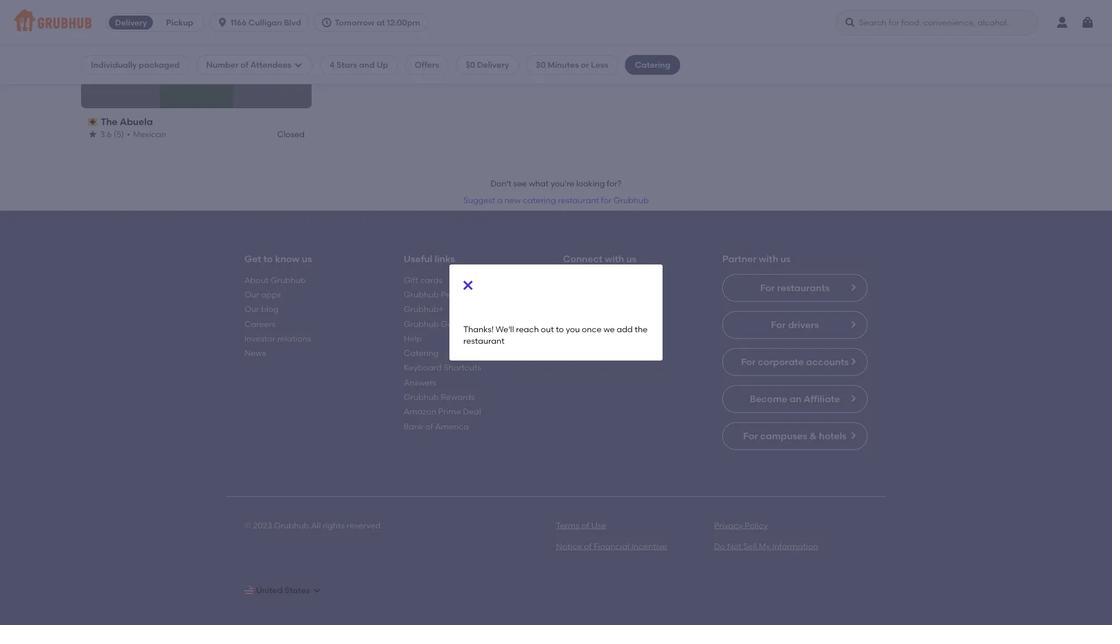 Task type: vqa. For each thing, say whether or not it's contained in the screenshot.
Become an Affiliate link
yes



Task type: describe. For each thing, give the bounding box(es) containing it.
not
[[727, 542, 741, 551]]

deal
[[463, 407, 481, 417]]

restaurant inside thanks! we'll reach out to you once we add the restaurant
[[463, 336, 504, 346]]

do not sell my information link
[[714, 542, 818, 551]]

states
[[285, 586, 310, 596]]

0 vertical spatial to
[[263, 253, 273, 265]]

we'll
[[496, 324, 514, 334]]

united
[[256, 586, 283, 596]]

with for partner
[[759, 253, 778, 265]]

united states
[[256, 586, 310, 596]]

with for connect
[[605, 253, 624, 265]]

apps
[[261, 290, 281, 300]]

amazon prime deal link
[[404, 407, 481, 417]]

save this restaurant button
[[284, 42, 305, 63]]

blvd
[[284, 18, 301, 28]]

notice of financial incentive
[[556, 542, 667, 551]]

for restaurants
[[760, 282, 830, 294]]

the
[[101, 116, 118, 128]]

for for for corporate accounts
[[741, 356, 756, 368]]

get
[[244, 253, 261, 265]]

of for number
[[241, 60, 248, 70]]

rewards
[[441, 392, 475, 402]]

abuela
[[120, 116, 153, 128]]

do not sell my information
[[714, 542, 818, 551]]

individually
[[91, 60, 137, 70]]

our blog link
[[244, 304, 279, 314]]

useful links
[[404, 253, 455, 265]]

notice
[[556, 542, 582, 551]]

&
[[810, 430, 817, 442]]

grubhub perks link
[[404, 290, 462, 300]]

svg image for 1166 culligan blvd
[[217, 17, 228, 28]]

© 2023 grubhub all rights reserved.
[[244, 521, 383, 530]]

a
[[497, 195, 503, 205]]

hotels
[[819, 430, 847, 442]]

of inside gift cards grubhub perks grubhub+ grubhub guarantee help catering keyboard shortcuts answers grubhub rewards amazon prime deal bank of america
[[425, 422, 433, 431]]

once
[[582, 324, 602, 334]]

we
[[604, 324, 615, 334]]

our apps link
[[244, 290, 281, 300]]

grubhub inside button
[[614, 195, 649, 205]]

and
[[359, 60, 375, 70]]

incentive
[[631, 542, 667, 551]]

gift cards link
[[404, 275, 442, 285]]

notice of financial incentive link
[[556, 542, 667, 551]]

you're
[[551, 179, 574, 189]]

3.6 (5)
[[100, 129, 124, 139]]

sell
[[743, 542, 757, 551]]

help
[[404, 334, 422, 344]]

30
[[536, 60, 546, 70]]

up
[[377, 60, 388, 70]]

links
[[435, 253, 455, 265]]

for?
[[607, 179, 622, 189]]

about grubhub our apps our blog careers investor relations news
[[244, 275, 311, 358]]

language select image
[[244, 586, 254, 595]]

svg image for tomorrow at 12:00pm
[[321, 17, 332, 28]]

see
[[513, 179, 527, 189]]

know
[[275, 253, 300, 265]]

gift cards grubhub perks grubhub+ grubhub guarantee help catering keyboard shortcuts answers grubhub rewards amazon prime deal bank of america
[[404, 275, 484, 431]]

3.6
[[100, 129, 112, 139]]

for corporate accounts link
[[722, 348, 868, 376]]

do
[[714, 542, 725, 551]]

become an affiliate
[[750, 393, 840, 405]]

perks
[[441, 290, 462, 300]]

1 our from the top
[[244, 290, 259, 300]]

1166
[[231, 18, 247, 28]]

offers
[[415, 60, 439, 70]]

or
[[581, 60, 589, 70]]

us for partner with us
[[780, 253, 791, 265]]

(5)
[[114, 129, 124, 139]]

grubhub down answers
[[404, 392, 439, 402]]

catering
[[523, 195, 556, 205]]

corporate
[[758, 356, 804, 368]]

for corporate accounts
[[741, 356, 849, 368]]

grubhub+ link
[[404, 304, 444, 314]]

for for for drivers
[[771, 319, 786, 331]]

delivery inside button
[[115, 18, 147, 28]]

• mexican
[[127, 129, 166, 139]]

catering link
[[404, 348, 439, 358]]

at
[[376, 18, 385, 28]]

to inside thanks! we'll reach out to you once we add the restaurant
[[556, 324, 564, 334]]

gift
[[404, 275, 418, 285]]

1166 culligan blvd button
[[209, 13, 313, 32]]

$0
[[466, 60, 475, 70]]

about grubhub link
[[244, 275, 306, 285]]

become
[[750, 393, 787, 405]]

partner
[[722, 253, 757, 265]]

relations
[[277, 334, 311, 344]]



Task type: locate. For each thing, give the bounding box(es) containing it.
0 horizontal spatial us
[[302, 253, 312, 265]]

4 stars and up
[[330, 60, 388, 70]]

svg image
[[217, 17, 228, 28], [321, 17, 332, 28], [294, 60, 303, 70]]

shortcuts
[[444, 363, 481, 373]]

12:00pm
[[387, 18, 420, 28]]

restaurants
[[777, 282, 830, 294]]

restaurant down 'thanks!'
[[463, 336, 504, 346]]

of for terms
[[581, 521, 589, 530]]

0 horizontal spatial to
[[263, 253, 273, 265]]

help link
[[404, 334, 422, 344]]

suggest a new catering restaurant for grubhub
[[463, 195, 649, 205]]

svg image inside the tomorrow at 12:00pm button
[[321, 17, 332, 28]]

grubhub down know in the top of the page
[[271, 275, 306, 285]]

restaurant
[[558, 195, 599, 205], [463, 336, 504, 346]]

for inside for corporate accounts link
[[741, 356, 756, 368]]

1 vertical spatial catering
[[404, 348, 439, 358]]

the abuela link
[[88, 115, 305, 128]]

with right the connect
[[605, 253, 624, 265]]

1166 culligan blvd
[[231, 18, 301, 28]]

investor relations link
[[244, 334, 311, 344]]

0 horizontal spatial svg image
[[217, 17, 228, 28]]

star icon image
[[88, 130, 97, 139]]

grubhub down for?
[[614, 195, 649, 205]]

keyboard shortcuts link
[[404, 363, 481, 373]]

main content
[[0, 0, 1112, 626]]

1 horizontal spatial to
[[556, 324, 564, 334]]

0 horizontal spatial closed
[[182, 67, 210, 77]]

us right the connect
[[626, 253, 637, 265]]

1 horizontal spatial delivery
[[477, 60, 509, 70]]

reserved.
[[347, 521, 383, 530]]

get to know us
[[244, 253, 312, 265]]

affiliate
[[804, 393, 840, 405]]

for down partner with us
[[760, 282, 775, 294]]

0 vertical spatial restaurant
[[558, 195, 599, 205]]

privacy
[[714, 521, 743, 530]]

for left campuses
[[743, 430, 758, 442]]

attendees
[[250, 60, 291, 70]]

2 our from the top
[[244, 304, 259, 314]]

1 horizontal spatial svg image
[[294, 60, 303, 70]]

restaurant down the looking on the top of the page
[[558, 195, 599, 205]]

our down about
[[244, 290, 259, 300]]

1 vertical spatial our
[[244, 304, 259, 314]]

connect
[[563, 253, 602, 265]]

for drivers link
[[722, 311, 868, 339]]

useful
[[404, 253, 432, 265]]

for inside for drivers "link"
[[771, 319, 786, 331]]

of right number at the left
[[241, 60, 248, 70]]

for left corporate
[[741, 356, 756, 368]]

rights
[[323, 521, 345, 530]]

answers link
[[404, 378, 436, 387]]

0 horizontal spatial catering
[[404, 348, 439, 358]]

catering
[[635, 60, 670, 70], [404, 348, 439, 358]]

drivers
[[788, 319, 819, 331]]

blog
[[261, 304, 279, 314]]

delivery right $0 at top
[[477, 60, 509, 70]]

0 horizontal spatial with
[[605, 253, 624, 265]]

1 horizontal spatial us
[[626, 253, 637, 265]]

us for connect with us
[[626, 253, 637, 265]]

packaged
[[139, 60, 180, 70]]

privacy policy
[[714, 521, 768, 530]]

1 vertical spatial closed
[[277, 129, 305, 139]]

•
[[127, 129, 130, 139]]

careers
[[244, 319, 276, 329]]

for for for campuses & hotels
[[743, 430, 758, 442]]

mexican
[[133, 129, 166, 139]]

1 with from the left
[[605, 253, 624, 265]]

1 vertical spatial to
[[556, 324, 564, 334]]

terms of use link
[[556, 521, 606, 530]]

information
[[772, 542, 818, 551]]

of right notice
[[584, 542, 592, 551]]

grubhub down gift cards link
[[404, 290, 439, 300]]

bank of america link
[[404, 422, 469, 431]]

1 us from the left
[[302, 253, 312, 265]]

financial
[[594, 542, 629, 551]]

1 horizontal spatial restaurant
[[558, 195, 599, 205]]

pickup
[[166, 18, 193, 28]]

answers
[[404, 378, 436, 387]]

to right 'out'
[[556, 324, 564, 334]]

svg image down save this restaurant image
[[294, 60, 303, 70]]

1 vertical spatial delivery
[[477, 60, 509, 70]]

for inside for restaurants link
[[760, 282, 775, 294]]

2 horizontal spatial svg image
[[321, 17, 332, 28]]

svg image left the 1166 on the left top
[[217, 17, 228, 28]]

svg image left tomorrow
[[321, 17, 332, 28]]

grubhub
[[614, 195, 649, 205], [271, 275, 306, 285], [404, 290, 439, 300], [404, 319, 439, 329], [404, 392, 439, 402], [274, 521, 309, 530]]

suggest
[[463, 195, 495, 205]]

grubhub left all at the left of page
[[274, 521, 309, 530]]

3 us from the left
[[780, 253, 791, 265]]

subscription pass image
[[88, 118, 98, 126]]

the abuela
[[101, 116, 153, 128]]

grubhub+
[[404, 304, 444, 314]]

catering inside gift cards grubhub perks grubhub+ grubhub guarantee help catering keyboard shortcuts answers grubhub rewards amazon prime deal bank of america
[[404, 348, 439, 358]]

number of attendees
[[206, 60, 291, 70]]

what
[[529, 179, 549, 189]]

1 vertical spatial restaurant
[[463, 336, 504, 346]]

0 horizontal spatial restaurant
[[463, 336, 504, 346]]

investor
[[244, 334, 275, 344]]

the abuela logo image
[[160, 35, 233, 108]]

policy
[[745, 521, 768, 530]]

main content containing the abuela
[[0, 0, 1112, 626]]

us right know in the top of the page
[[302, 253, 312, 265]]

culligan
[[249, 18, 282, 28]]

united states button
[[244, 580, 322, 601]]

add
[[617, 324, 633, 334]]

new
[[504, 195, 521, 205]]

restaurant inside button
[[558, 195, 599, 205]]

2 with from the left
[[759, 253, 778, 265]]

terms
[[556, 521, 580, 530]]

for
[[760, 282, 775, 294], [771, 319, 786, 331], [741, 356, 756, 368], [743, 430, 758, 442]]

our up careers link
[[244, 304, 259, 314]]

svg image inside 1166 culligan blvd button
[[217, 17, 228, 28]]

become an affiliate link
[[722, 385, 868, 413]]

0 vertical spatial delivery
[[115, 18, 147, 28]]

1 horizontal spatial catering
[[635, 60, 670, 70]]

about
[[244, 275, 269, 285]]

0 vertical spatial our
[[244, 290, 259, 300]]

grubhub guarantee link
[[404, 319, 484, 329]]

0 vertical spatial catering
[[635, 60, 670, 70]]

grubhub rewards link
[[404, 392, 475, 402]]

2 us from the left
[[626, 253, 637, 265]]

for left drivers
[[771, 319, 786, 331]]

to right the get
[[263, 253, 273, 265]]

less
[[591, 60, 608, 70]]

$0 delivery
[[466, 60, 509, 70]]

the
[[635, 324, 648, 334]]

use
[[591, 521, 606, 530]]

for
[[601, 195, 612, 205]]

svg image
[[1081, 16, 1095, 30], [844, 17, 856, 28], [461, 279, 475, 293], [312, 586, 322, 595]]

tomorrow at 12:00pm
[[335, 18, 420, 28]]

number
[[206, 60, 239, 70]]

save this restaurant image
[[287, 45, 301, 59]]

amazon
[[404, 407, 436, 417]]

1 horizontal spatial closed
[[277, 129, 305, 139]]

0 vertical spatial closed
[[182, 67, 210, 77]]

catering right "less" in the top of the page
[[635, 60, 670, 70]]

pickup button
[[155, 13, 204, 32]]

grubhub inside about grubhub our apps our blog careers investor relations news
[[271, 275, 306, 285]]

4
[[330, 60, 335, 70]]

main navigation navigation
[[0, 0, 1112, 46]]

partner with us
[[722, 253, 791, 265]]

privacy policy link
[[714, 521, 768, 530]]

out
[[541, 324, 554, 334]]

2 horizontal spatial us
[[780, 253, 791, 265]]

of right 'bank'
[[425, 422, 433, 431]]

grubhub down grubhub+ link
[[404, 319, 439, 329]]

thanks!
[[463, 324, 494, 334]]

delivery up individually packaged
[[115, 18, 147, 28]]

of left the "use"
[[581, 521, 589, 530]]

1 horizontal spatial with
[[759, 253, 778, 265]]

of for notice
[[584, 542, 592, 551]]

you
[[566, 324, 580, 334]]

for inside for campuses & hotels link
[[743, 430, 758, 442]]

tomorrow at 12:00pm button
[[313, 13, 432, 32]]

careers link
[[244, 319, 276, 329]]

all
[[311, 521, 321, 530]]

delivery button
[[107, 13, 155, 32]]

for for for restaurants
[[760, 282, 775, 294]]

individually packaged
[[91, 60, 180, 70]]

terms of use
[[556, 521, 606, 530]]

0 horizontal spatial delivery
[[115, 18, 147, 28]]

with right 'partner'
[[759, 253, 778, 265]]

catering up keyboard
[[404, 348, 439, 358]]

us up for restaurants on the top right of the page
[[780, 253, 791, 265]]

for campuses & hotels link
[[722, 422, 868, 450]]



